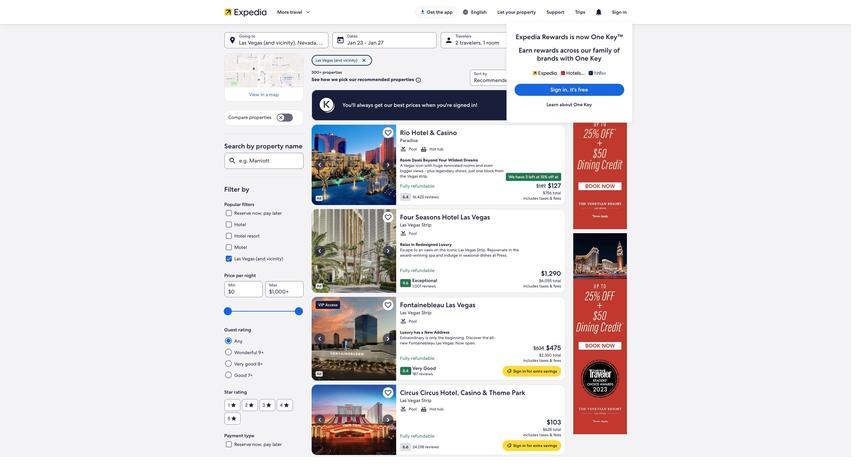 Task type: vqa. For each thing, say whether or not it's contained in the screenshot.
2023
no



Task type: describe. For each thing, give the bounding box(es) containing it.
1 xsmall image from the left
[[266, 403, 272, 409]]

$0, Minimum, Price per night text field
[[224, 282, 263, 298]]

1 small image from the left
[[400, 146, 406, 152]]

leading image
[[507, 369, 512, 375]]

show previous image for rio hotel & casino image
[[316, 161, 324, 169]]

show previous image for four seasons hotel las vegas image
[[316, 247, 324, 255]]

leading image
[[507, 444, 512, 449]]

show next image for rio hotel & casino image
[[384, 161, 392, 169]]

search image
[[553, 36, 561, 44]]

Save Four Seasons Hotel Las Vegas to a trip checkbox
[[383, 212, 394, 223]]

Save Rio Hotel & Casino to a trip checkbox
[[383, 128, 394, 138]]

property grounds image
[[312, 125, 396, 205]]

static map image image
[[224, 54, 304, 88]]

more travel image
[[305, 9, 311, 15]]

2 xsmall image from the left
[[283, 403, 290, 409]]

2 small image from the left
[[421, 146, 427, 152]]

expedia logo image
[[224, 7, 267, 17]]

communication center icon image
[[595, 8, 603, 16]]

Save Circus Circus Hotel, Casino & Theme Park to a trip checkbox
[[383, 388, 394, 399]]



Task type: locate. For each thing, give the bounding box(es) containing it.
show previous image for circus circus hotel, casino & theme park image
[[316, 417, 324, 425]]

download the app button image
[[420, 9, 426, 15]]

xsmall image
[[266, 403, 272, 409], [283, 403, 290, 409]]

Save Fontainebleau Las Vegas to a trip checkbox
[[383, 300, 394, 311]]

bar (on property) image
[[312, 297, 396, 381]]

$1,000 and above, Maximum, Price per night range field
[[228, 304, 300, 319]]

show next image for four seasons hotel las vegas image
[[384, 247, 392, 255]]

small image
[[400, 146, 406, 152], [421, 146, 427, 152]]

xsmall image
[[231, 403, 237, 409], [248, 403, 255, 409], [231, 416, 237, 422]]

terrace/patio image
[[312, 209, 396, 293]]

show previous image for fontainebleau las vegas image
[[316, 335, 324, 343]]

$1,000 and above, Maximum, Price per night text field
[[265, 282, 304, 298]]

1 horizontal spatial small image
[[421, 146, 427, 152]]

0 horizontal spatial xsmall image
[[266, 403, 272, 409]]

show next image for circus circus hotel, casino & theme park image
[[384, 417, 392, 425]]

show next image for fontainebleau las vegas image
[[384, 335, 392, 343]]

exterior image
[[312, 385, 396, 456]]

$0, Minimum, Price per night range field
[[228, 304, 300, 319]]

1 horizontal spatial xsmall image
[[283, 403, 290, 409]]

0 horizontal spatial small image
[[400, 146, 406, 152]]

small image
[[463, 9, 471, 15], [414, 77, 422, 83], [400, 231, 406, 237], [400, 319, 406, 325], [400, 407, 406, 413], [421, 407, 427, 413]]



